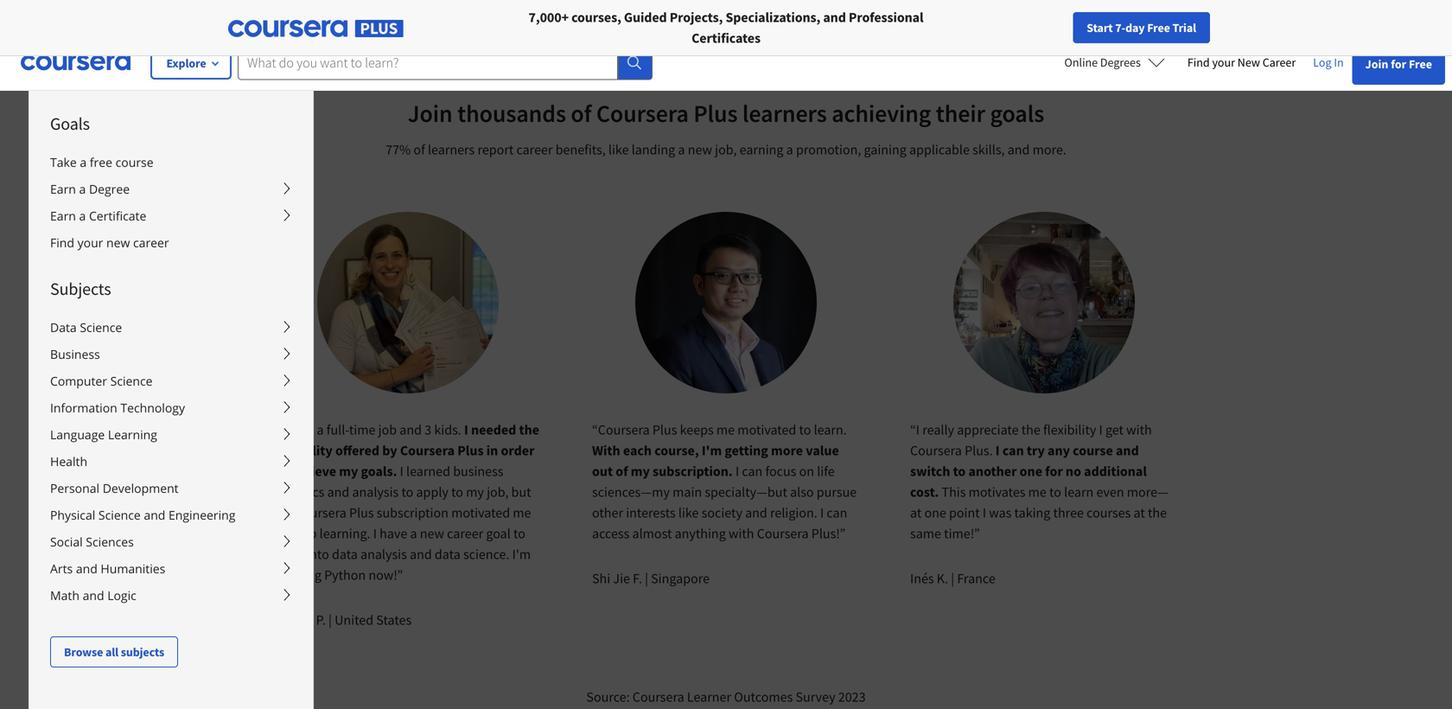 Task type: locate. For each thing, give the bounding box(es) containing it.
0 horizontal spatial the
[[519, 421, 540, 438]]

to inside this motivates me to learn even more— at one point i was taking three courses at the same time!
[[1050, 483, 1062, 501]]

can down getting
[[742, 463, 763, 480]]

with inside i can focus on life sciences—my main specialty—but also pursue other interests like society and religion. i can access almost anything with coursera plus!
[[729, 525, 754, 542]]

offered
[[335, 442, 380, 459]]

new down certificate
[[106, 234, 130, 251]]

can for try
[[1003, 442, 1024, 459]]

goal
[[486, 525, 511, 542]]

career
[[1263, 54, 1296, 70]]

f.
[[633, 570, 642, 587]]

me up taking
[[1029, 483, 1047, 501]]

a right landing
[[678, 141, 685, 158]]

my inside coursera plus keeps me motivated to learn. with each course, i'm getting more value out of my subscription.
[[631, 463, 650, 480]]

0 vertical spatial analysis
[[352, 483, 399, 501]]

explore menu element
[[29, 91, 313, 668]]

for inside i can try any course and switch to another one for no additional cost.
[[1046, 463, 1063, 480]]

for for universities
[[256, 9, 275, 26]]

join for join thousands of coursera plus learners achieving their goals
[[408, 98, 453, 128]]

find for find your new career
[[1188, 54, 1210, 70]]

plus inside coursera plus keeps me motivated to learn. with each course, i'm getting more value out of my subscription.
[[653, 421, 677, 438]]

science for physical
[[99, 507, 141, 523]]

join up 77%
[[408, 98, 453, 128]]

i inside i can try any course and switch to another one for no additional cost.
[[996, 442, 1000, 459]]

find down trial
[[1188, 54, 1210, 70]]

0 horizontal spatial job,
[[487, 483, 509, 501]]

0 horizontal spatial new
[[106, 234, 130, 251]]

your for new
[[1213, 54, 1236, 70]]

for left no
[[1046, 463, 1063, 480]]

0 vertical spatial me
[[717, 421, 735, 438]]

log
[[1314, 54, 1332, 70]]

1 horizontal spatial free
[[1409, 56, 1433, 72]]

0 vertical spatial i'm
[[702, 442, 722, 459]]

at down more—
[[1134, 504, 1146, 521]]

2 vertical spatial science
[[99, 507, 141, 523]]

2 for from the left
[[373, 9, 392, 26]]

career
[[517, 141, 553, 158], [133, 234, 169, 251], [447, 525, 484, 542]]

i right the "learning." at the bottom of page
[[373, 525, 377, 542]]

same
[[911, 525, 942, 542]]

to inside i needed the flexibility offered by coursera plus in order to achieve my goals.
[[274, 463, 287, 480]]

in
[[487, 442, 498, 459]]

a left free
[[80, 154, 87, 170]]

1 vertical spatial flexibility
[[274, 442, 333, 459]]

value
[[806, 442, 839, 459]]

2 horizontal spatial the
[[1148, 504, 1167, 521]]

flexibility inside the i really appreciate the flexibility i get with coursera plus.
[[1044, 421, 1097, 438]]

to right the goal
[[514, 525, 526, 542]]

each
[[623, 442, 652, 459]]

course,
[[655, 442, 699, 459]]

0 horizontal spatial join
[[408, 98, 453, 128]]

1 horizontal spatial |
[[645, 570, 648, 587]]

my down offered
[[339, 463, 358, 480]]

coursera
[[596, 98, 689, 128], [598, 421, 650, 438], [400, 442, 455, 459], [911, 442, 962, 459], [295, 504, 347, 521], [757, 525, 809, 542], [633, 688, 685, 706]]

to up statistics
[[274, 463, 287, 480]]

1 horizontal spatial of
[[571, 98, 592, 128]]

1 horizontal spatial for
[[373, 9, 392, 26]]

1 horizontal spatial me
[[717, 421, 735, 438]]

course inside i can try any course and switch to another one for no additional cost.
[[1073, 442, 1114, 459]]

a inside "i learned business statistics and analysis to apply to my job, but my coursera plus subscription motivated me to keep learning. i have a new career goal to pivot into data analysis and data science. i'm learning python now!"
[[410, 525, 417, 542]]

science inside data science dropdown button
[[80, 319, 122, 336]]

0 horizontal spatial your
[[77, 234, 103, 251]]

to inside i can try any course and switch to another one for no additional cost.
[[953, 463, 966, 480]]

0 vertical spatial course
[[116, 154, 154, 170]]

1 vertical spatial earn
[[50, 208, 76, 224]]

0 vertical spatial earn
[[50, 181, 76, 197]]

1 vertical spatial join
[[408, 98, 453, 128]]

0 vertical spatial find
[[1188, 54, 1210, 70]]

0 vertical spatial have
[[286, 421, 314, 438]]

7,000+ courses, guided projects, specializations, and professional certificates
[[529, 9, 924, 47]]

for right in
[[1391, 56, 1407, 72]]

data science button
[[29, 314, 313, 341]]

also
[[790, 483, 814, 501]]

career up the science. at the left bottom of page
[[447, 525, 484, 542]]

1 horizontal spatial course
[[1073, 442, 1114, 459]]

7,000+
[[529, 9, 569, 26]]

join for join for free
[[1366, 56, 1389, 72]]

close image
[[1069, 0, 1091, 16], [1069, 0, 1091, 16]]

1 horizontal spatial flexibility
[[1044, 421, 1097, 438]]

kids.
[[434, 421, 462, 438]]

1 horizontal spatial with
[[1127, 421, 1152, 438]]

course up no
[[1073, 442, 1114, 459]]

get
[[1106, 421, 1124, 438]]

and
[[823, 9, 846, 26], [1008, 141, 1030, 158], [400, 421, 422, 438], [1116, 442, 1139, 459], [327, 483, 350, 501], [745, 504, 768, 521], [144, 507, 165, 523], [410, 546, 432, 563], [76, 560, 98, 577], [83, 587, 104, 604]]

your left new
[[1213, 54, 1236, 70]]

join right in
[[1366, 56, 1389, 72]]

i
[[280, 421, 284, 438], [464, 421, 468, 438], [916, 421, 920, 438], [1099, 421, 1103, 438], [996, 442, 1000, 459], [400, 463, 404, 480], [736, 463, 739, 480], [821, 504, 824, 521], [983, 504, 987, 521], [373, 525, 377, 542]]

0 vertical spatial free
[[1148, 20, 1171, 35]]

2 vertical spatial career
[[447, 525, 484, 542]]

universities
[[278, 9, 345, 26]]

1 vertical spatial i'm
[[512, 546, 531, 563]]

1 horizontal spatial job,
[[715, 141, 737, 158]]

have down subscription
[[380, 525, 407, 542]]

a left degree
[[79, 181, 86, 197]]

0 vertical spatial career
[[517, 141, 553, 158]]

my inside i needed the flexibility offered by coursera plus in order to achieve my goals.
[[339, 463, 358, 480]]

the up try
[[1022, 421, 1041, 438]]

i'm down the keeps
[[702, 442, 722, 459]]

1 vertical spatial have
[[380, 525, 407, 542]]

of up 'benefits,'
[[571, 98, 592, 128]]

p.
[[316, 611, 326, 629]]

job, left earning
[[715, 141, 737, 158]]

analysis up now!
[[361, 546, 407, 563]]

projects,
[[670, 9, 723, 26]]

arts
[[50, 560, 73, 577]]

interests
[[626, 504, 676, 521]]

course inside explore menu element
[[116, 154, 154, 170]]

0 horizontal spatial i'm
[[512, 546, 531, 563]]

2 data from the left
[[435, 546, 461, 563]]

1 vertical spatial motivated
[[451, 504, 510, 521]]

0 horizontal spatial of
[[414, 141, 425, 158]]

states
[[376, 611, 412, 629]]

1 horizontal spatial learners
[[743, 98, 827, 128]]

0 vertical spatial science
[[80, 319, 122, 336]]

physical science and engineering button
[[29, 502, 313, 528]]

guided
[[624, 9, 667, 26]]

subjects
[[50, 278, 111, 300]]

one down try
[[1020, 463, 1043, 480]]

1 vertical spatial me
[[1029, 483, 1047, 501]]

coursera down religion.
[[757, 525, 809, 542]]

new
[[688, 141, 712, 158], [106, 234, 130, 251], [420, 525, 444, 542]]

appreciate
[[957, 421, 1019, 438]]

job
[[378, 421, 397, 438]]

2 horizontal spatial career
[[517, 141, 553, 158]]

0 horizontal spatial one
[[925, 504, 947, 521]]

data left the science. at the left bottom of page
[[435, 546, 461, 563]]

0 vertical spatial one
[[1020, 463, 1043, 480]]

anything
[[675, 525, 726, 542]]

free inside button
[[1148, 20, 1171, 35]]

coursera up each at the left of page
[[598, 421, 650, 438]]

1 horizontal spatial motivated
[[738, 421, 797, 438]]

menu item
[[312, 0, 1125, 709]]

online
[[1065, 54, 1098, 70]]

1 vertical spatial for
[[1046, 463, 1063, 480]]

and down development
[[144, 507, 165, 523]]

personal
[[50, 480, 99, 496]]

and inside i can focus on life sciences—my main specialty—but also pursue other interests like society and religion. i can access almost anything with coursera plus!
[[745, 504, 768, 521]]

1 horizontal spatial the
[[1022, 421, 1041, 438]]

1 horizontal spatial can
[[827, 504, 848, 521]]

can for focus
[[742, 463, 763, 480]]

landing
[[632, 141, 676, 158]]

me inside this motivates me to learn even more— at one point i was taking three courses at the same time!
[[1029, 483, 1047, 501]]

1 vertical spatial with
[[729, 525, 754, 542]]

science for data
[[80, 319, 122, 336]]

0 horizontal spatial free
[[1148, 20, 1171, 35]]

new down subscription
[[420, 525, 444, 542]]

flexibility up achieve
[[274, 442, 333, 459]]

take
[[50, 154, 77, 170]]

0 horizontal spatial for
[[1046, 463, 1063, 480]]

3
[[425, 421, 432, 438]]

earn inside earn a degree dropdown button
[[50, 181, 76, 197]]

0 vertical spatial can
[[1003, 442, 1024, 459]]

0 horizontal spatial |
[[329, 611, 332, 629]]

new down join thousands of coursera plus learners achieving their goals
[[688, 141, 712, 158]]

1 horizontal spatial one
[[1020, 463, 1043, 480]]

my down each at the left of page
[[631, 463, 650, 480]]

to up subscription
[[402, 483, 414, 501]]

0 horizontal spatial for
[[256, 9, 275, 26]]

science inside physical science and engineering popup button
[[99, 507, 141, 523]]

math and logic
[[50, 587, 136, 604]]

survey
[[796, 688, 836, 706]]

learning
[[274, 566, 322, 584]]

1 vertical spatial job,
[[487, 483, 509, 501]]

1 horizontal spatial have
[[380, 525, 407, 542]]

1 vertical spatial course
[[1073, 442, 1114, 459]]

motivates
[[969, 483, 1026, 501]]

motivated inside "i learned business statistics and analysis to apply to my job, but my coursera plus subscription motivated me to keep learning. i have a new career goal to pivot into data analysis and data science. i'm learning python now!"
[[451, 504, 510, 521]]

| right p.
[[329, 611, 332, 629]]

1 horizontal spatial like
[[679, 504, 699, 521]]

| right the f.
[[645, 570, 648, 587]]

learners
[[743, 98, 827, 128], [428, 141, 475, 158]]

1 horizontal spatial find
[[1188, 54, 1210, 70]]

subscription
[[377, 504, 449, 521]]

to up this
[[953, 463, 966, 480]]

2 vertical spatial of
[[616, 463, 628, 480]]

i'm
[[702, 442, 722, 459], [512, 546, 531, 563]]

coursera down 3
[[400, 442, 455, 459]]

plus up course, in the left of the page
[[653, 421, 677, 438]]

applicable
[[910, 141, 970, 158]]

2 horizontal spatial |
[[951, 570, 955, 587]]

2 vertical spatial can
[[827, 504, 848, 521]]

analysis down the goals.
[[352, 483, 399, 501]]

earn down earn a degree
[[50, 208, 76, 224]]

1 horizontal spatial i'm
[[702, 442, 722, 459]]

science inside computer science "popup button"
[[110, 373, 153, 389]]

1 horizontal spatial at
[[1134, 504, 1146, 521]]

and inside dropdown button
[[76, 560, 98, 577]]

day
[[1126, 20, 1145, 35]]

with
[[1127, 421, 1152, 438], [729, 525, 754, 542]]

science up business
[[80, 319, 122, 336]]

coursera plus image
[[228, 20, 404, 37]]

2 horizontal spatial can
[[1003, 442, 1024, 459]]

What do you want to learn? text field
[[238, 45, 618, 80]]

1 vertical spatial career
[[133, 234, 169, 251]]

0 horizontal spatial motivated
[[451, 504, 510, 521]]

1 horizontal spatial new
[[420, 525, 444, 542]]

at
[[911, 504, 922, 521], [1134, 504, 1146, 521]]

your inside explore menu element
[[77, 234, 103, 251]]

coursera inside coursera plus keeps me motivated to learn. with each course, i'm getting more value out of my subscription.
[[598, 421, 650, 438]]

0 vertical spatial new
[[688, 141, 712, 158]]

0 horizontal spatial data
[[332, 546, 358, 563]]

and left logic
[[83, 587, 104, 604]]

your for new
[[77, 234, 103, 251]]

life
[[817, 463, 835, 480]]

1 horizontal spatial your
[[1213, 54, 1236, 70]]

development
[[103, 480, 179, 496]]

0 vertical spatial learners
[[743, 98, 827, 128]]

1 for from the left
[[256, 9, 275, 26]]

banner navigation
[[14, 0, 487, 35]]

1 vertical spatial can
[[742, 463, 763, 480]]

me down but
[[513, 504, 531, 521]]

1 horizontal spatial join
[[1366, 56, 1389, 72]]

inés
[[911, 570, 934, 587]]

free right in
[[1409, 56, 1433, 72]]

python
[[324, 566, 366, 584]]

group
[[29, 0, 1125, 709]]

language
[[50, 426, 105, 443]]

i left full-
[[280, 421, 284, 438]]

i right kids.
[[464, 421, 468, 438]]

personal development
[[50, 480, 179, 496]]

2 earn from the top
[[50, 208, 76, 224]]

achieve
[[290, 463, 336, 480]]

coursera up keep
[[295, 504, 347, 521]]

even
[[1097, 483, 1125, 501]]

science for computer
[[110, 373, 153, 389]]

your down "earn a certificate"
[[77, 234, 103, 251]]

taking
[[1015, 504, 1051, 521]]

1 vertical spatial one
[[925, 504, 947, 521]]

online degrees
[[1065, 54, 1141, 70]]

find inside explore menu element
[[50, 234, 74, 251]]

learners up earning
[[743, 98, 827, 128]]

0 vertical spatial join
[[1366, 56, 1389, 72]]

1 at from the left
[[911, 504, 922, 521]]

0 vertical spatial job,
[[715, 141, 737, 158]]

earn for earn a degree
[[50, 181, 76, 197]]

1 vertical spatial like
[[679, 504, 699, 521]]

i'm right the science. at the left bottom of page
[[512, 546, 531, 563]]

a inside dropdown button
[[79, 181, 86, 197]]

of right out
[[616, 463, 628, 480]]

coursera right source:
[[633, 688, 685, 706]]

full-
[[327, 421, 349, 438]]

order
[[501, 442, 535, 459]]

0 vertical spatial flexibility
[[1044, 421, 1097, 438]]

learner
[[687, 688, 732, 706]]

their
[[936, 98, 986, 128]]

i inside i needed the flexibility offered by coursera plus in order to achieve my goals.
[[464, 421, 468, 438]]

| for this motivates me to learn even more— at one point i was taking three courses at the same time!
[[951, 570, 955, 587]]

information
[[50, 399, 117, 416]]

the up order
[[519, 421, 540, 438]]

of right 77%
[[414, 141, 425, 158]]

science.
[[463, 546, 510, 563]]

0 horizontal spatial course
[[116, 154, 154, 170]]

2 vertical spatial me
[[513, 504, 531, 521]]

i needed the flexibility offered by coursera plus in order to achieve my goals.
[[274, 421, 540, 480]]

for inside join for free link
[[1391, 56, 1407, 72]]

coursera down "really"
[[911, 442, 962, 459]]

access
[[592, 525, 630, 542]]

learner image shi jie f. image
[[636, 212, 817, 393]]

data down the "learning." at the bottom of page
[[332, 546, 358, 563]]

degree
[[89, 181, 130, 197]]

but
[[512, 483, 531, 501]]

the inside the i really appreciate the flexibility i get with coursera plus.
[[1022, 421, 1041, 438]]

2 horizontal spatial me
[[1029, 483, 1047, 501]]

0 horizontal spatial career
[[133, 234, 169, 251]]

motivated up more at the bottom right of the page
[[738, 421, 797, 438]]

career inside explore menu element
[[133, 234, 169, 251]]

computer
[[50, 373, 107, 389]]

science up information technology at the left of page
[[110, 373, 153, 389]]

0 vertical spatial for
[[1391, 56, 1407, 72]]

0 horizontal spatial learners
[[428, 141, 475, 158]]

| for i learned business statistics and analysis to apply to my job, but my coursera plus subscription motivated me to keep learning. i have a new career goal to pivot into data analysis and data science. i'm learning python now!
[[329, 611, 332, 629]]

course right free
[[116, 154, 154, 170]]

physical science and engineering
[[50, 507, 236, 523]]

7-
[[1116, 20, 1126, 35]]

inés k. | france
[[911, 570, 996, 587]]

can left try
[[1003, 442, 1024, 459]]

online degrees button
[[1051, 43, 1179, 81]]

shi jie f. | singapore
[[592, 570, 710, 587]]

0 horizontal spatial can
[[742, 463, 763, 480]]

me right the keeps
[[717, 421, 735, 438]]

and up additional at the right bottom of the page
[[1116, 442, 1139, 459]]

and inside "7,000+ courses, guided projects, specializations, and professional certificates"
[[823, 9, 846, 26]]

united
[[335, 611, 374, 629]]

1 vertical spatial science
[[110, 373, 153, 389]]

time
[[349, 421, 376, 438]]

None search field
[[238, 45, 653, 80]]

career right report
[[517, 141, 553, 158]]

plus left in
[[458, 442, 484, 459]]

one up same
[[925, 504, 947, 521]]

0 horizontal spatial with
[[729, 525, 754, 542]]

earn inside earn a certificate popup button
[[50, 208, 76, 224]]

and left professional
[[823, 9, 846, 26]]

0 horizontal spatial flexibility
[[274, 442, 333, 459]]

1 earn from the top
[[50, 181, 76, 197]]

have left full-
[[286, 421, 314, 438]]

a down subscription
[[410, 525, 417, 542]]

can inside i can try any course and switch to another one for no additional cost.
[[1003, 442, 1024, 459]]

abigail p. | united states
[[274, 611, 412, 629]]

1 vertical spatial new
[[106, 234, 130, 251]]

flexibility inside i needed the flexibility offered by coursera plus in order to achieve my goals.
[[274, 442, 333, 459]]

and inside popup button
[[144, 507, 165, 523]]

job, inside "i learned business statistics and analysis to apply to my job, but my coursera plus subscription motivated me to keep learning. i have a new career goal to pivot into data analysis and data science. i'm learning python now!"
[[487, 483, 509, 501]]

and down 'specialty—but'
[[745, 504, 768, 521]]

2 horizontal spatial of
[[616, 463, 628, 480]]

0 horizontal spatial like
[[609, 141, 629, 158]]

and inside i can try any course and switch to another one for no additional cost.
[[1116, 442, 1139, 459]]

coursera image
[[21, 49, 131, 76]]

learner image abigail p. image
[[317, 212, 499, 393]]

2 vertical spatial new
[[420, 525, 444, 542]]

i left was
[[983, 504, 987, 521]]

learners left report
[[428, 141, 475, 158]]

at down cost.
[[911, 504, 922, 521]]

plus up the "learning." at the bottom of page
[[349, 504, 374, 521]]

like left landing
[[609, 141, 629, 158]]

1 horizontal spatial data
[[435, 546, 461, 563]]

the down more—
[[1148, 504, 1167, 521]]

0 horizontal spatial me
[[513, 504, 531, 521]]

like down main
[[679, 504, 699, 521]]

1 horizontal spatial career
[[447, 525, 484, 542]]

job, left but
[[487, 483, 509, 501]]

flexibility up any
[[1044, 421, 1097, 438]]

with down society
[[729, 525, 754, 542]]

my down statistics
[[274, 504, 292, 521]]

and right arts at the bottom of page
[[76, 560, 98, 577]]

for left governments
[[373, 9, 392, 26]]

can down pursue
[[827, 504, 848, 521]]

science down personal development
[[99, 507, 141, 523]]



Task type: describe. For each thing, give the bounding box(es) containing it.
the inside this motivates me to learn even more— at one point i was taking three courses at the same time!
[[1148, 504, 1167, 521]]

coursera inside i can focus on life sciences—my main specialty—but also pursue other interests like society and religion. i can access almost anything with coursera plus!
[[757, 525, 809, 542]]

personal development button
[[29, 475, 313, 502]]

find for find your new career
[[50, 234, 74, 251]]

new inside explore menu element
[[106, 234, 130, 251]]

a right earning
[[787, 141, 794, 158]]

i'm inside "i learned business statistics and analysis to apply to my job, but my coursera plus subscription motivated me to keep learning. i have a new career goal to pivot into data analysis and data science. i'm learning python now!"
[[512, 546, 531, 563]]

shi
[[592, 570, 611, 587]]

for universities
[[256, 9, 345, 26]]

learning.
[[320, 525, 371, 542]]

earning
[[740, 141, 784, 158]]

new
[[1238, 54, 1261, 70]]

1 vertical spatial free
[[1409, 56, 1433, 72]]

0 vertical spatial of
[[571, 98, 592, 128]]

2 at from the left
[[1134, 504, 1146, 521]]

all
[[105, 644, 119, 660]]

find your new career
[[50, 234, 169, 251]]

1 vertical spatial learners
[[428, 141, 475, 158]]

this motivates me to learn even more— at one point i was taking three courses at the same time!
[[911, 483, 1169, 542]]

i left "really"
[[916, 421, 920, 438]]

k.
[[937, 570, 949, 587]]

source:
[[587, 688, 630, 706]]

group containing goals
[[29, 0, 1125, 709]]

to right the apply
[[451, 483, 463, 501]]

1 vertical spatial of
[[414, 141, 425, 158]]

i up 'specialty—but'
[[736, 463, 739, 480]]

learn
[[1065, 483, 1094, 501]]

information technology
[[50, 399, 185, 416]]

keep
[[289, 525, 317, 542]]

coursera up landing
[[596, 98, 689, 128]]

free
[[90, 154, 112, 170]]

needed
[[471, 421, 517, 438]]

2 horizontal spatial new
[[688, 141, 712, 158]]

switch
[[911, 463, 951, 480]]

earn for earn a certificate
[[50, 208, 76, 224]]

more.
[[1033, 141, 1067, 158]]

one inside i can try any course and switch to another one for no additional cost.
[[1020, 463, 1043, 480]]

i really appreciate the flexibility i get with coursera plus.
[[911, 421, 1152, 459]]

find your new career link
[[29, 229, 313, 256]]

and down subscription
[[410, 546, 432, 563]]

plus up 77% of learners report career benefits, like landing a new job, earning a promotion, gaining applicable skills, and more.
[[694, 98, 738, 128]]

browse all subjects
[[64, 644, 164, 660]]

time!
[[944, 525, 974, 542]]

i up plus!
[[821, 504, 824, 521]]

i have a full-time job and 3 kids.
[[280, 421, 464, 438]]

goals.
[[361, 463, 397, 480]]

sciences
[[86, 534, 134, 550]]

thousands
[[457, 98, 566, 128]]

really
[[923, 421, 955, 438]]

and down achieve
[[327, 483, 350, 501]]

of inside coursera plus keeps me motivated to learn. with each course, i'm getting more value out of my subscription.
[[616, 463, 628, 480]]

abigail
[[274, 611, 313, 629]]

coursera inside the i really appreciate the flexibility i get with coursera plus.
[[911, 442, 962, 459]]

and right skills,
[[1008, 141, 1030, 158]]

a inside popup button
[[79, 208, 86, 224]]

another
[[969, 463, 1017, 480]]

math and logic button
[[29, 582, 313, 609]]

earn a certificate button
[[29, 202, 313, 229]]

focus
[[766, 463, 797, 480]]

explore
[[166, 55, 206, 71]]

like inside i can focus on life sciences—my main specialty—but also pursue other interests like society and religion. i can access almost anything with coursera plus!
[[679, 504, 699, 521]]

i left get
[[1099, 421, 1103, 438]]

have inside "i learned business statistics and analysis to apply to my job, but my coursera plus subscription motivated me to keep learning. i have a new career goal to pivot into data analysis and data science. i'm learning python now!"
[[380, 525, 407, 542]]

one inside this motivates me to learn even more— at one point i was taking three courses at the same time!
[[925, 504, 947, 521]]

i right the goals.
[[400, 463, 404, 480]]

computer science button
[[29, 367, 313, 394]]

professional
[[849, 9, 924, 26]]

learn.
[[814, 421, 847, 438]]

0 vertical spatial like
[[609, 141, 629, 158]]

with inside the i really appreciate the flexibility i get with coursera plus.
[[1127, 421, 1152, 438]]

was
[[989, 504, 1012, 521]]

i'm inside coursera plus keeps me motivated to learn. with each course, i'm getting more value out of my subscription.
[[702, 442, 722, 459]]

1 data from the left
[[332, 546, 358, 563]]

apply
[[416, 483, 449, 501]]

point
[[949, 504, 980, 521]]

health
[[50, 453, 87, 470]]

governments
[[395, 9, 473, 26]]

me inside "i learned business statistics and analysis to apply to my job, but my coursera plus subscription motivated me to keep learning. i have a new career goal to pivot into data analysis and data science. i'm learning python now!"
[[513, 504, 531, 521]]

degrees
[[1101, 54, 1141, 70]]

plus inside "i learned business statistics and analysis to apply to my job, but my coursera plus subscription motivated me to keep learning. i have a new career goal to pivot into data analysis and data science. i'm learning python now!"
[[349, 504, 374, 521]]

start 7-day free trial
[[1087, 20, 1197, 35]]

social sciences
[[50, 534, 134, 550]]

a left full-
[[317, 421, 324, 438]]

the inside i needed the flexibility offered by coursera plus in order to achieve my goals.
[[519, 421, 540, 438]]

on
[[799, 463, 815, 480]]

business
[[453, 463, 504, 480]]

jie
[[613, 570, 630, 587]]

77%
[[386, 141, 411, 158]]

businesses
[[162, 9, 228, 26]]

technology
[[121, 399, 185, 416]]

my down the business
[[466, 483, 484, 501]]

career inside "i learned business statistics and analysis to apply to my job, but my coursera plus subscription motivated me to keep learning. i have a new career goal to pivot into data analysis and data science. i'm learning python now!"
[[447, 525, 484, 542]]

coursera inside i needed the flexibility offered by coursera plus in order to achieve my goals.
[[400, 442, 455, 459]]

1 vertical spatial analysis
[[361, 546, 407, 563]]

pursue
[[817, 483, 857, 501]]

more—
[[1127, 483, 1169, 501]]

specialty—but
[[705, 483, 788, 501]]

skills,
[[973, 141, 1005, 158]]

subscription.
[[653, 463, 733, 480]]

log in link
[[1305, 52, 1353, 73]]

social
[[50, 534, 83, 550]]

plus inside i needed the flexibility offered by coursera plus in order to achieve my goals.
[[458, 442, 484, 459]]

77% of learners report career benefits, like landing a new job, earning a promotion, gaining applicable skills, and more.
[[386, 141, 1067, 158]]

earn a degree button
[[29, 176, 313, 202]]

goals
[[50, 113, 90, 134]]

job, for but
[[487, 483, 509, 501]]

0 horizontal spatial have
[[286, 421, 314, 438]]

for for governments
[[373, 9, 392, 26]]

information technology button
[[29, 394, 313, 421]]

coursera inside "i learned business statistics and analysis to apply to my job, but my coursera plus subscription motivated me to keep learning. i have a new career goal to pivot into data analysis and data science. i'm learning python now!"
[[295, 504, 347, 521]]

i inside this motivates me to learn even more— at one point i was taking three courses at the same time!
[[983, 504, 987, 521]]

motivated inside coursera plus keeps me motivated to learn. with each course, i'm getting more value out of my subscription.
[[738, 421, 797, 438]]

achieving
[[832, 98, 932, 128]]

three
[[1054, 504, 1084, 521]]

religion.
[[770, 504, 818, 521]]

job, for earning
[[715, 141, 737, 158]]

plus.
[[965, 442, 993, 459]]

health button
[[29, 448, 313, 475]]

find your new career
[[1188, 54, 1296, 70]]

explore button
[[151, 48, 231, 79]]

getting
[[725, 442, 769, 459]]

cost.
[[911, 483, 939, 501]]

and inside popup button
[[83, 587, 104, 604]]

by
[[382, 442, 397, 459]]

plus!
[[812, 525, 840, 542]]

to up pivot on the bottom of the page
[[274, 525, 286, 542]]

to inside coursera plus keeps me motivated to learn. with each course, i'm getting more value out of my subscription.
[[799, 421, 811, 438]]

new inside "i learned business statistics and analysis to apply to my job, but my coursera plus subscription motivated me to keep learning. i have a new career goal to pivot into data analysis and data science. i'm learning python now!"
[[420, 525, 444, 542]]

humanities
[[101, 560, 165, 577]]

2023
[[839, 688, 866, 706]]

me inside coursera plus keeps me motivated to learn. with each course, i'm getting more value out of my subscription.
[[717, 421, 735, 438]]

learner image inés k. image
[[954, 212, 1135, 393]]

other
[[592, 504, 623, 521]]

now!
[[369, 566, 397, 584]]

and left 3
[[400, 421, 422, 438]]



Task type: vqa. For each thing, say whether or not it's contained in the screenshot.
F. on the bottom left
yes



